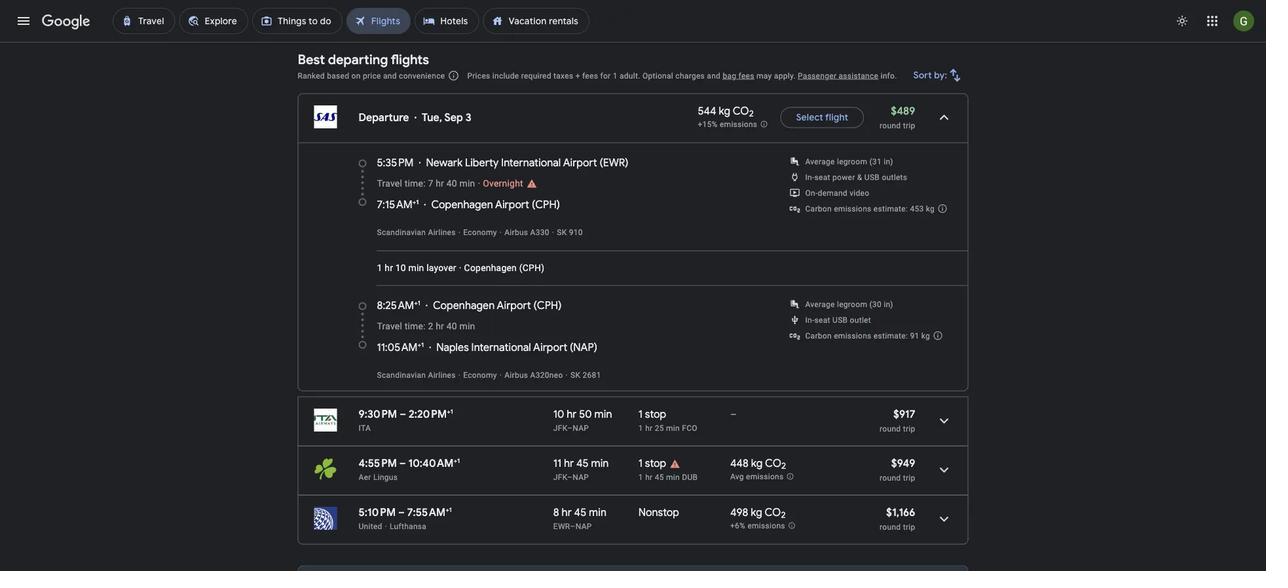 Task type: vqa. For each thing, say whether or not it's contained in the screenshot.
for on the top left of page
yes



Task type: locate. For each thing, give the bounding box(es) containing it.
0 vertical spatial economy
[[463, 228, 497, 237]]

emissions for 498
[[748, 522, 785, 531]]

round down $917 text box at bottom
[[880, 424, 901, 433]]

newark liberty international airport ( ewr )
[[426, 156, 629, 169]]

nap inside 10 hr 50 min jfk – nap
[[573, 423, 589, 433]]

seat up demand
[[815, 173, 830, 182]]

graph
[[930, 13, 955, 25]]

round inside the $489 round trip
[[880, 121, 901, 130]]

nap down total duration 11 hr 45 min. element
[[573, 473, 589, 482]]

1 down the travel time: 2 hr 40 min
[[421, 341, 424, 349]]

on
[[351, 71, 361, 80]]

1 up "8:25 am"
[[377, 263, 382, 273]]

assistance
[[839, 71, 879, 80]]

2 estimate: from the top
[[874, 331, 908, 340]]

0 vertical spatial 40
[[446, 178, 457, 189]]

8:25 am + 1
[[377, 299, 420, 312]]

1 left the 25
[[639, 423, 643, 433]]

1 horizontal spatial ewr
[[603, 156, 625, 169]]

1 inside 8:25 am + 1
[[418, 299, 420, 307]]

0 vertical spatial travel
[[377, 178, 402, 189]]

2 average from the top
[[805, 300, 835, 309]]

2 seat from the top
[[815, 315, 830, 325]]

3 – 11,
[[415, 14, 439, 26]]

min right 50
[[594, 407, 612, 421]]

total duration 10 hr 50 min. element
[[553, 407, 639, 423]]

$489 round trip
[[880, 104, 915, 130]]

2 economy from the top
[[463, 370, 497, 380]]

video
[[850, 188, 869, 197]]

trip inside $917 round trip
[[903, 424, 915, 433]]

2 vertical spatial co
[[765, 506, 781, 519]]

0 vertical spatial cph
[[535, 198, 557, 211]]

travel
[[377, 178, 402, 189], [377, 321, 402, 332]]

2 carbon from the top
[[805, 331, 832, 340]]

hr right 11
[[564, 457, 574, 470]]

1 vertical spatial carbon
[[805, 331, 832, 340]]

total duration 11 hr 45 min. element
[[553, 457, 639, 472]]

0 vertical spatial in-
[[805, 173, 815, 182]]

cph for 7:15 am
[[535, 198, 557, 211]]

1 horizontal spatial sep
[[444, 111, 463, 124]]

total duration 8 hr 45 min. element
[[553, 506, 639, 521]]

nap for 10
[[573, 423, 589, 433]]

1 inside 11:05 am + 1
[[421, 341, 424, 349]]

2 inside 498 kg co 2
[[781, 510, 786, 521]]

sep
[[396, 14, 412, 26], [444, 111, 463, 124]]

time: for 8:25 am
[[405, 321, 426, 332]]

$917
[[893, 407, 915, 421]]

avg emissions
[[730, 472, 784, 482]]

11
[[553, 457, 561, 470]]

trip down $489
[[903, 121, 915, 130]]

co inside 544 kg co 2
[[733, 104, 749, 118]]

1 horizontal spatial sk
[[571, 370, 581, 380]]

round for $917
[[880, 424, 901, 433]]

2 stop from the top
[[645, 457, 666, 470]]

emissions down outlet on the right bottom
[[834, 331, 872, 340]]

1 estimate: from the top
[[874, 204, 908, 213]]

scandinavian down arrival time: 11:05 am on  wednesday, september 4. text box
[[377, 370, 426, 380]]

1 vertical spatial cph
[[523, 263, 541, 273]]

emissions
[[720, 120, 757, 129], [834, 204, 872, 213], [834, 331, 872, 340], [746, 472, 784, 482], [748, 522, 785, 531]]

2 legroom from the top
[[837, 300, 867, 309]]

2 for 498
[[781, 510, 786, 521]]

international up airbus a320neo
[[471, 341, 531, 354]]

1 down "1 stop"
[[639, 473, 643, 482]]

4:55 pm
[[359, 457, 397, 470]]

0 vertical spatial sep
[[396, 14, 412, 26]]

1 carbon from the top
[[805, 204, 832, 213]]

min inside layover (1 of 1) is a 1 hr 45 min overnight layover at dublin airport in dublin. element
[[666, 473, 680, 482]]

Arrival time: 7:55 AM on  Wednesday, September 4. text field
[[407, 506, 452, 519]]

1 and from the left
[[383, 71, 397, 80]]

1 vertical spatial travel
[[377, 321, 402, 332]]

1 vertical spatial scandinavian
[[377, 370, 426, 380]]

1 horizontal spatial fees
[[739, 71, 754, 80]]

kg up avg emissions
[[751, 457, 763, 470]]

cph up naples international airport ( nap )
[[537, 299, 558, 312]]

1 vertical spatial ewr
[[553, 522, 570, 531]]

1 scandinavian airlines from the top
[[377, 228, 456, 237]]

2 inside 448 kg co 2
[[781, 461, 786, 472]]

sk
[[557, 228, 567, 237], [571, 370, 581, 380]]

in- up on-
[[805, 173, 815, 182]]

1 vertical spatial seat
[[815, 315, 830, 325]]

hr left 50
[[567, 407, 577, 421]]

copenhagen airport ( cph )
[[431, 198, 560, 211], [433, 299, 562, 312]]

1 inside 4:55 pm – 10:40 am + 1
[[457, 457, 460, 465]]

and
[[383, 71, 397, 80], [707, 71, 721, 80]]

min inside 11 hr 45 min jfk – nap
[[591, 457, 609, 470]]

travel down "8:25 am"
[[377, 321, 402, 332]]

– up lufthansa
[[398, 506, 405, 519]]

1 vertical spatial airbus
[[504, 370, 528, 380]]

trip inside the $489 round trip
[[903, 121, 915, 130]]

45 down "1 stop"
[[655, 473, 664, 482]]

1 vertical spatial legroom
[[837, 300, 867, 309]]

0 vertical spatial 45
[[576, 457, 589, 470]]

kg inside 448 kg co 2
[[751, 457, 763, 470]]

trip inside $1,166 round trip
[[903, 522, 915, 532]]

travel time: 7 hr 40 min
[[377, 178, 475, 189]]

448
[[730, 457, 749, 470]]

cph
[[535, 198, 557, 211], [523, 263, 541, 273], [537, 299, 558, 312]]

copenhagen for 7:15 am
[[431, 198, 493, 211]]

for
[[600, 71, 611, 80]]

1 vertical spatial economy
[[463, 370, 497, 380]]

+ inside 7:15 am + 1
[[412, 198, 416, 206]]

sk for nap
[[571, 370, 581, 380]]

nap for 8
[[576, 522, 592, 531]]

a320neo
[[530, 370, 563, 380]]

co up +15% emissions
[[733, 104, 749, 118]]

(
[[600, 156, 603, 169], [532, 198, 535, 211], [519, 263, 523, 273], [533, 299, 537, 312], [570, 341, 573, 354]]

hr up naples
[[436, 321, 444, 332]]

2 airlines from the top
[[428, 370, 456, 380]]

2 scandinavian from the top
[[377, 370, 426, 380]]

airbus
[[504, 228, 528, 237], [504, 370, 528, 380]]

Arrival time: 10:40 AM on  Wednesday, September 4. text field
[[408, 457, 460, 470]]

 image right united
[[385, 522, 387, 531]]

0 vertical spatial estimate:
[[874, 204, 908, 213]]

in- for copenhagen airport ( cph )
[[805, 315, 815, 325]]

jfk for 11
[[553, 473, 567, 482]]

4 round from the top
[[880, 522, 901, 532]]

1 vertical spatial in)
[[884, 300, 893, 309]]

2681
[[583, 370, 601, 380]]

trip for $489
[[903, 121, 915, 130]]

copenhagen down 7 at the top left
[[431, 198, 493, 211]]

10 left 50
[[553, 407, 564, 421]]

1 vertical spatial average
[[805, 300, 835, 309]]

1 vertical spatial time:
[[405, 321, 426, 332]]

outlets
[[882, 173, 907, 182]]

1 horizontal spatial and
[[707, 71, 721, 80]]

copenhagen airport ( cph ) for 7:15 am
[[431, 198, 560, 211]]

emissions down 544 kg co 2 at the right of page
[[720, 120, 757, 129]]

 image
[[414, 111, 417, 124], [458, 228, 461, 237], [500, 228, 502, 237], [552, 228, 554, 237], [459, 263, 462, 273], [458, 370, 461, 380], [385, 522, 387, 531]]

544
[[698, 104, 716, 118]]

0 vertical spatial  image
[[478, 178, 480, 189]]

round down $949
[[880, 473, 901, 482]]

jfk up 11
[[553, 423, 567, 433]]

– up 448
[[730, 407, 737, 421]]

in) right (30
[[884, 300, 893, 309]]

1 economy from the top
[[463, 228, 497, 237]]

fees right bag
[[739, 71, 754, 80]]

trip down $1,166 at the right bottom of the page
[[903, 522, 915, 532]]

international up overnight
[[501, 156, 561, 169]]

sep left 3
[[444, 111, 463, 124]]

carbon
[[805, 204, 832, 213], [805, 331, 832, 340]]

0 horizontal spatial 10
[[395, 263, 406, 273]]

flight details. leaves john f. kennedy international airport at 9:30 pm on tuesday, september 3 and arrives at naples international airport at 2:20 pm on wednesday, september 4. image
[[929, 405, 960, 437]]

1
[[613, 71, 618, 80], [416, 198, 419, 206], [377, 263, 382, 273], [418, 299, 420, 307], [421, 341, 424, 349], [450, 407, 453, 416], [639, 407, 643, 421], [639, 423, 643, 433], [457, 457, 460, 465], [639, 457, 643, 470], [639, 473, 643, 482], [449, 506, 452, 514]]

hr inside 8 hr 45 min ewr – nap
[[562, 506, 572, 519]]

–
[[400, 407, 406, 421], [730, 407, 737, 421], [567, 423, 573, 433], [399, 457, 406, 470], [567, 473, 573, 482], [398, 506, 405, 519], [570, 522, 576, 531]]

trip inside '$949 round trip'
[[903, 473, 915, 482]]

cph down the airbus a330
[[523, 263, 541, 273]]

1 airbus from the top
[[504, 228, 528, 237]]

sep right learn more about tracked prices "icon"
[[396, 14, 412, 26]]

0 vertical spatial 10
[[395, 263, 406, 273]]

flights
[[391, 51, 429, 68]]

1 vertical spatial co
[[765, 457, 781, 470]]

emissions down 498 kg co 2
[[748, 522, 785, 531]]

0 horizontal spatial ewr
[[553, 522, 570, 531]]

carbon emissions estimate: 91 kg
[[805, 331, 930, 340]]

– inside 11 hr 45 min jfk – nap
[[567, 473, 573, 482]]

round down "$489" text field
[[880, 121, 901, 130]]

airlines down naples
[[428, 370, 456, 380]]

1 average from the top
[[805, 157, 835, 166]]

airlines up layover
[[428, 228, 456, 237]]

1 vertical spatial stop
[[645, 457, 666, 470]]

required
[[521, 71, 551, 80]]

economy down naples
[[463, 370, 497, 380]]

0 vertical spatial in)
[[884, 157, 893, 166]]

min left layover
[[408, 263, 424, 273]]

passenger
[[798, 71, 837, 80]]

ranked based on price and convenience
[[298, 71, 445, 80]]

1 right 2:20 pm
[[450, 407, 453, 416]]

emissions down 'video' on the right of the page
[[834, 204, 872, 213]]

 image left the airbus a330
[[500, 228, 502, 237]]

price graph button
[[871, 7, 966, 31]]

0 vertical spatial jfk
[[553, 423, 567, 433]]

stop inside 1 stop 1 hr 25 min fco
[[645, 407, 666, 421]]

optional
[[643, 71, 673, 80]]

1 vertical spatial jfk
[[553, 473, 567, 482]]

min right 11
[[591, 457, 609, 470]]

round for $489
[[880, 121, 901, 130]]

+ inside 4:55 pm – 10:40 am + 1
[[454, 457, 457, 465]]

2 inside 544 kg co 2
[[749, 108, 754, 119]]

fees left for
[[582, 71, 598, 80]]

1 vertical spatial estimate:
[[874, 331, 908, 340]]

round inside $917 round trip
[[880, 424, 901, 433]]

 image down naples international airport ( nap )
[[500, 370, 502, 380]]

– down total duration 11 hr 45 min. element
[[567, 473, 573, 482]]

1 stop 1 hr 25 min fco
[[639, 407, 698, 433]]

airbus a330
[[504, 228, 549, 237]]

airbus for airport
[[504, 228, 528, 237]]

2 in- from the top
[[805, 315, 815, 325]]

(31
[[870, 157, 882, 166]]

co up +6% emissions
[[765, 506, 781, 519]]

stop up 1 hr 45 min dub
[[645, 457, 666, 470]]

0 vertical spatial sk
[[557, 228, 567, 237]]

sk 910
[[557, 228, 583, 237]]

40 right 7 at the top left
[[446, 178, 457, 189]]

– inside 10 hr 50 min jfk – nap
[[567, 423, 573, 433]]

1 trip from the top
[[903, 121, 915, 130]]

seat for copenhagen airport ( cph )
[[815, 315, 830, 325]]

and right price
[[383, 71, 397, 80]]

jfk inside 11 hr 45 min jfk – nap
[[553, 473, 567, 482]]

round inside $1,166 round trip
[[880, 522, 901, 532]]

bag
[[723, 71, 736, 80]]

1 40 from the top
[[446, 178, 457, 189]]

round inside '$949 round trip'
[[880, 473, 901, 482]]

usb right &
[[865, 173, 880, 182]]

25
[[655, 423, 664, 433]]

select flight
[[796, 112, 848, 123]]

co
[[733, 104, 749, 118], [765, 457, 781, 470], [765, 506, 781, 519]]

2 airbus from the top
[[504, 370, 528, 380]]

copenhagen up the travel time: 2 hr 40 min
[[433, 299, 495, 312]]

carbon down in-seat usb outlet on the bottom of page
[[805, 331, 832, 340]]

kg inside 498 kg co 2
[[751, 506, 762, 519]]

0 vertical spatial average
[[805, 157, 835, 166]]

average for copenhagen airport ( cph )
[[805, 300, 835, 309]]

1 round from the top
[[880, 121, 901, 130]]

ewr
[[603, 156, 625, 169], [553, 522, 570, 531]]

45 inside 8 hr 45 min ewr – nap
[[574, 506, 586, 519]]

united
[[359, 522, 382, 531]]

copenhagen
[[431, 198, 493, 211], [464, 263, 517, 273], [433, 299, 495, 312]]

Departure time: 4:55 PM. text field
[[359, 457, 397, 470]]

0 horizontal spatial fees
[[582, 71, 598, 80]]

0 vertical spatial time:
[[405, 178, 426, 189]]

10
[[395, 263, 406, 273], [553, 407, 564, 421]]

Arrival time: 11:05 AM on  Wednesday, September 4. text field
[[377, 341, 424, 354]]

trip down $917 text box at bottom
[[903, 424, 915, 433]]

sk for )
[[557, 228, 567, 237]]

economy up copenhagen ( cph )
[[463, 228, 497, 237]]

economy for naples
[[463, 370, 497, 380]]

copenhagen airport ( cph ) down overnight
[[431, 198, 560, 211]]

nap inside 8 hr 45 min ewr – nap
[[576, 522, 592, 531]]

+ inside 8:25 am + 1
[[414, 299, 418, 307]]

find the best price region
[[298, 7, 968, 41]]

trip
[[903, 121, 915, 130], [903, 424, 915, 433], [903, 473, 915, 482], [903, 522, 915, 532]]

round for $949
[[880, 473, 901, 482]]

stop up the 25
[[645, 407, 666, 421]]

40 for copenhagen
[[446, 321, 457, 332]]

1 scandinavian from the top
[[377, 228, 426, 237]]

overnight
[[483, 178, 523, 189]]

0 vertical spatial stop
[[645, 407, 666, 421]]

2 vertical spatial cph
[[537, 299, 558, 312]]

0 vertical spatial scandinavian
[[377, 228, 426, 237]]

carbon down on-
[[805, 204, 832, 213]]

airbus down naples international airport ( nap )
[[504, 370, 528, 380]]

1 travel from the top
[[377, 178, 402, 189]]

1 vertical spatial scandinavian airlines
[[377, 370, 456, 380]]

0 vertical spatial copenhagen
[[431, 198, 493, 211]]

3 round from the top
[[880, 473, 901, 482]]

min
[[459, 178, 475, 189], [408, 263, 424, 273], [459, 321, 475, 332], [594, 407, 612, 421], [666, 423, 680, 433], [591, 457, 609, 470], [666, 473, 680, 482], [589, 506, 607, 519]]

1 jfk from the top
[[553, 423, 567, 433]]

0 vertical spatial airbus
[[504, 228, 528, 237]]

1 inside 5:10 pm – 7:55 am + 1
[[449, 506, 452, 514]]

travel for 5:35 pm
[[377, 178, 402, 189]]

2 in) from the top
[[884, 300, 893, 309]]

departure
[[359, 111, 409, 124]]

nonstop
[[639, 506, 679, 519]]

based
[[327, 71, 349, 80]]

1 in) from the top
[[884, 157, 893, 166]]

legroom up outlet on the right bottom
[[837, 300, 867, 309]]

1 right for
[[613, 71, 618, 80]]

1 horizontal spatial  image
[[500, 370, 502, 380]]

layover (1 of 1) is a 1 hr 25 min layover at leonardo da vinci–fiumicino airport in rome. element
[[639, 423, 724, 433]]

 image right layover
[[459, 263, 462, 273]]

legroom
[[837, 157, 867, 166], [837, 300, 867, 309]]

1 vertical spatial copenhagen
[[464, 263, 517, 273]]

10 hr 50 min jfk – nap
[[553, 407, 612, 433]]

1 right "8:25 am"
[[418, 299, 420, 307]]

0 vertical spatial seat
[[815, 173, 830, 182]]

kg inside 544 kg co 2
[[719, 104, 730, 118]]

stop for 1 stop 1 hr 25 min fco
[[645, 407, 666, 421]]

2 travel from the top
[[377, 321, 402, 332]]

 image down liberty
[[478, 178, 480, 189]]

0 vertical spatial carbon
[[805, 204, 832, 213]]

nap up sk 2681
[[573, 341, 594, 354]]

1 stop
[[639, 457, 666, 470]]

economy
[[463, 228, 497, 237], [463, 370, 497, 380]]

45 inside 11 hr 45 min jfk – nap
[[576, 457, 589, 470]]

1 vertical spatial airlines
[[428, 370, 456, 380]]

0 vertical spatial co
[[733, 104, 749, 118]]

 image
[[478, 178, 480, 189], [500, 370, 502, 380]]

co inside 498 kg co 2
[[765, 506, 781, 519]]

and left bag
[[707, 71, 721, 80]]

1 stop flight. element
[[639, 407, 666, 423], [639, 457, 666, 472]]

scandinavian for 11:05 am
[[377, 370, 426, 380]]

+ inside 11:05 am + 1
[[418, 341, 421, 349]]

Departure time: 8:25 AM on  Wednesday, September 4. text field
[[377, 299, 420, 312]]

2 trip from the top
[[903, 424, 915, 433]]

best departing flights
[[298, 51, 429, 68]]

1 1 stop flight. element from the top
[[639, 407, 666, 423]]

3 trip from the top
[[903, 473, 915, 482]]

kg for 448
[[751, 457, 763, 470]]

nap inside 11 hr 45 min jfk – nap
[[573, 473, 589, 482]]

1 legroom from the top
[[837, 157, 867, 166]]

– down total duration 10 hr 50 min. element
[[567, 423, 573, 433]]

1 in- from the top
[[805, 173, 815, 182]]

2 40 from the top
[[446, 321, 457, 332]]

1 stop from the top
[[645, 407, 666, 421]]

+6%
[[730, 522, 746, 531]]

1 vertical spatial 40
[[446, 321, 457, 332]]

co for 448
[[765, 457, 781, 470]]

4 trip from the top
[[903, 522, 915, 532]]

0 horizontal spatial and
[[383, 71, 397, 80]]

kg up +6% emissions
[[751, 506, 762, 519]]

1 down travel time: 7 hr 40 min
[[416, 198, 419, 206]]

&
[[857, 173, 862, 182]]

sk left the 2681 on the bottom left
[[571, 370, 581, 380]]

917 US dollars text field
[[893, 407, 915, 421]]

2 jfk from the top
[[553, 473, 567, 482]]

in)
[[884, 157, 893, 166], [884, 300, 893, 309]]

1 horizontal spatial 10
[[553, 407, 564, 421]]

average up in-seat usb outlet on the bottom of page
[[805, 300, 835, 309]]

10 inside 10 hr 50 min jfk – nap
[[553, 407, 564, 421]]

2 round from the top
[[880, 424, 901, 433]]

2 vertical spatial copenhagen
[[433, 299, 495, 312]]

0 vertical spatial scandinavian airlines
[[377, 228, 456, 237]]

price
[[363, 71, 381, 80]]

co for 498
[[765, 506, 781, 519]]

hr inside 11 hr 45 min jfk – nap
[[564, 457, 574, 470]]

in-seat usb outlet
[[805, 315, 871, 325]]

1 vertical spatial sk
[[571, 370, 581, 380]]

1 vertical spatial  image
[[500, 370, 502, 380]]

average up power
[[805, 157, 835, 166]]

usb down "average legroom (30 in)"
[[833, 315, 848, 325]]

1 time: from the top
[[405, 178, 426, 189]]

1 right 7:55 am on the bottom left
[[449, 506, 452, 514]]

nap
[[573, 341, 594, 354], [573, 423, 589, 433], [573, 473, 589, 482], [576, 522, 592, 531]]

1 seat from the top
[[815, 173, 830, 182]]

min right the 25
[[666, 423, 680, 433]]

scandinavian airlines down arrival time: 11:05 am on  wednesday, september 4. text box
[[377, 370, 456, 380]]

co inside 448 kg co 2
[[765, 457, 781, 470]]

1 vertical spatial 10
[[553, 407, 564, 421]]

trip for $949
[[903, 473, 915, 482]]

2 vertical spatial 45
[[574, 506, 586, 519]]

1 horizontal spatial usb
[[865, 173, 880, 182]]

+ inside 9:30 pm – 2:20 pm + 1
[[447, 407, 450, 416]]

estimate: left 91
[[874, 331, 908, 340]]

0 vertical spatial legroom
[[837, 157, 867, 166]]

hr left the 25
[[645, 423, 653, 433]]

45 right 11
[[576, 457, 589, 470]]

nap down total duration 8 hr 45 min. element
[[576, 522, 592, 531]]

scandinavian airlines down 7:15 am + 1
[[377, 228, 456, 237]]

0 horizontal spatial sk
[[557, 228, 567, 237]]

emissions for 544
[[720, 120, 757, 129]]

1 vertical spatial in-
[[805, 315, 815, 325]]

flight
[[825, 112, 848, 123]]

2 time: from the top
[[405, 321, 426, 332]]

convenience
[[399, 71, 445, 80]]

estimate: for 91
[[874, 331, 908, 340]]

best
[[298, 51, 325, 68]]

1 inside 9:30 pm – 2:20 pm + 1
[[450, 407, 453, 416]]

2 for 544
[[749, 108, 754, 119]]

0 horizontal spatial usb
[[833, 315, 848, 325]]

0 vertical spatial 1 stop flight. element
[[639, 407, 666, 423]]

+ inside 5:10 pm – 7:55 am + 1
[[446, 506, 449, 514]]

carbon emissions estimate: 453 kilograms element
[[805, 204, 935, 213]]

airbus left a330
[[504, 228, 528, 237]]

1 vertical spatial 1 stop flight. element
[[639, 457, 666, 472]]

0 vertical spatial airlines
[[428, 228, 456, 237]]

0 vertical spatial usb
[[865, 173, 880, 182]]

in) right (31
[[884, 157, 893, 166]]

time: left 7 at the top left
[[405, 178, 426, 189]]

0 vertical spatial copenhagen airport ( cph )
[[431, 198, 560, 211]]

kg for 498
[[751, 506, 762, 519]]

time:
[[405, 178, 426, 189], [405, 321, 426, 332]]

min right 8
[[589, 506, 607, 519]]

date
[[815, 13, 835, 25]]

kg for 544
[[719, 104, 730, 118]]

leaves newark liberty international airport at 5:10 pm on tuesday, september 3 and arrives at naples international airport at 7:55 am on wednesday, september 4. element
[[359, 506, 452, 519]]

hr right 7 at the top left
[[436, 178, 444, 189]]

45 for 8
[[574, 506, 586, 519]]

7:15 am + 1
[[377, 198, 419, 211]]

– down total duration 8 hr 45 min. element
[[570, 522, 576, 531]]

jfk inside 10 hr 50 min jfk – nap
[[553, 423, 567, 433]]

cph up a330
[[535, 198, 557, 211]]

2 scandinavian airlines from the top
[[377, 370, 456, 380]]

ranked
[[298, 71, 325, 80]]

1 vertical spatial copenhagen airport ( cph )
[[433, 299, 562, 312]]

1 inside 7:15 am + 1
[[416, 198, 419, 206]]

0 horizontal spatial sep
[[396, 14, 412, 26]]

seat for newark liberty international airport ( ewr )
[[815, 173, 830, 182]]

10 up departure time: 8:25 am on  wednesday, september 4. text field
[[395, 263, 406, 273]]

 image left tue,
[[414, 111, 417, 124]]

40 up naples
[[446, 321, 457, 332]]

1 vertical spatial 45
[[655, 473, 664, 482]]

travel up 7:15 am
[[377, 178, 402, 189]]

cph for 8:25 am
[[537, 299, 558, 312]]

1 airlines from the top
[[428, 228, 456, 237]]

airport
[[563, 156, 597, 169], [495, 198, 529, 211], [497, 299, 531, 312], [533, 341, 567, 354]]

may
[[757, 71, 772, 80]]



Task type: describe. For each thing, give the bounding box(es) containing it.
hr down "1 stop"
[[645, 473, 653, 482]]

jfk for 10
[[553, 423, 567, 433]]

sep inside find the best price region
[[396, 14, 412, 26]]

448 kg co 2
[[730, 457, 786, 472]]

ewr inside 8 hr 45 min ewr – nap
[[553, 522, 570, 531]]

scandinavian airlines for 7:15 am
[[377, 228, 456, 237]]

taxes
[[554, 71, 573, 80]]

sep 3 – 11, 2024
[[396, 14, 463, 26]]

in- for newark liberty international airport ( ewr )
[[805, 173, 815, 182]]

7:15 am
[[377, 198, 412, 211]]

any
[[520, 14, 538, 26]]

track prices
[[320, 14, 374, 26]]

aer lingus
[[359, 473, 398, 482]]

airbus for international
[[504, 370, 528, 380]]

5:35 pm
[[377, 156, 414, 169]]

min inside 1 stop 1 hr 25 min fco
[[666, 423, 680, 433]]

1 vertical spatial usb
[[833, 315, 848, 325]]

estimate: for 453
[[874, 204, 908, 213]]

11:05 am
[[377, 341, 418, 354]]

time: for 5:35 pm
[[405, 178, 426, 189]]

9:30 pm – 2:20 pm + 1
[[359, 407, 453, 421]]

$1,166 round trip
[[880, 506, 915, 532]]

leaves john f. kennedy international airport at 9:30 pm on tuesday, september 3 and arrives at naples international airport at 2:20 pm on wednesday, september 4. element
[[359, 407, 453, 421]]

price
[[905, 13, 928, 25]]

average for newark liberty international airport ( ewr )
[[805, 157, 835, 166]]

sk 2681
[[571, 370, 601, 380]]

copenhagen ( cph )
[[464, 263, 545, 273]]

498
[[730, 506, 748, 519]]

7:55 am
[[407, 506, 446, 519]]

copenhagen for 8:25 am
[[433, 299, 495, 312]]

3
[[466, 111, 471, 124]]

in) for copenhagen airport ( cph )
[[884, 300, 893, 309]]

by:
[[934, 69, 948, 81]]

2:20 pm
[[409, 407, 447, 421]]

sort by:
[[914, 69, 948, 81]]

in) for newark liberty international airport ( ewr )
[[884, 157, 893, 166]]

+15%
[[698, 120, 718, 129]]

498 kg co 2
[[730, 506, 786, 521]]

demand
[[818, 188, 848, 197]]

scandinavian airlines for 11:05 am
[[377, 370, 456, 380]]

$949 round trip
[[880, 457, 915, 482]]

min inside 8 hr 45 min ewr – nap
[[589, 506, 607, 519]]

scandinavian for 7:15 am
[[377, 228, 426, 237]]

nap for 11
[[573, 473, 589, 482]]

grid
[[837, 13, 855, 25]]

hr up "8:25 am"
[[385, 263, 393, 273]]

min inside 10 hr 50 min jfk – nap
[[594, 407, 612, 421]]

prices include required taxes + fees for 1 adult. optional charges and bag fees may apply. passenger assistance
[[467, 71, 879, 80]]

travel for 8:25 am
[[377, 321, 402, 332]]

ita
[[359, 423, 371, 433]]

2 and from the left
[[707, 71, 721, 80]]

11:05 am + 1
[[377, 341, 424, 354]]

dates
[[540, 14, 564, 26]]

50
[[579, 407, 592, 421]]

carbon emissions estimate: 91 kilograms element
[[805, 331, 930, 340]]

naples international airport ( nap )
[[436, 341, 597, 354]]

5:10 pm
[[359, 506, 396, 519]]

include
[[492, 71, 519, 80]]

any dates
[[520, 14, 564, 26]]

carbon for carbon emissions estimate: 453 kg
[[805, 204, 832, 213]]

tue, sep 3
[[422, 111, 471, 124]]

adult.
[[620, 71, 640, 80]]

nonstop flight. element
[[639, 506, 679, 521]]

main menu image
[[16, 13, 31, 29]]

newark
[[426, 156, 463, 169]]

949 US dollars text field
[[891, 457, 915, 470]]

round for $1,166
[[880, 522, 901, 532]]

lingus
[[373, 473, 398, 482]]

1 hr 45 min dub
[[639, 473, 698, 482]]

leaves john f. kennedy international airport at 4:55 pm on tuesday, september 3 and arrives at naples international airport at 10:40 am on wednesday, september 4. element
[[359, 457, 460, 470]]

$917 round trip
[[880, 407, 915, 433]]

0 vertical spatial ewr
[[603, 156, 625, 169]]

$1,166
[[886, 506, 915, 519]]

– left 2:20 pm
[[400, 407, 406, 421]]

airbus a320neo
[[504, 370, 563, 380]]

sort by: button
[[908, 60, 968, 91]]

 image right a330
[[552, 228, 554, 237]]

Arrival time: 2:20 PM on  Wednesday, September 4. text field
[[409, 407, 453, 421]]

Departure time: 5:10 PM. text field
[[359, 506, 396, 519]]

avg
[[730, 472, 744, 482]]

legroom for copenhagen airport ( cph )
[[837, 300, 867, 309]]

Departure time: 9:30 PM. text field
[[359, 407, 397, 421]]

5:10 pm – 7:55 am + 1
[[359, 506, 452, 519]]

11 hr 45 min jfk – nap
[[553, 457, 609, 482]]

layover (1 of 1) is a 1 hr 45 min overnight layover at dublin airport in dublin. element
[[639, 472, 724, 482]]

in-seat power & usb outlets
[[805, 173, 907, 182]]

trip for $917
[[903, 424, 915, 433]]

45 for 11
[[576, 457, 589, 470]]

2024
[[441, 14, 463, 26]]

2 for 448
[[781, 461, 786, 472]]

 image down travel time: 7 hr 40 min
[[458, 228, 461, 237]]

Arrival time: 7:15 AM on  Wednesday, September 4. text field
[[377, 198, 419, 211]]

economy for copenhagen
[[463, 228, 497, 237]]

sort
[[914, 69, 932, 81]]

1 up layover (1 of 1) is a 1 hr 25 min layover at leonardo da vinci–fiumicino airport in rome. element
[[639, 407, 643, 421]]

1 vertical spatial sep
[[444, 111, 463, 124]]

trip for $1,166
[[903, 522, 915, 532]]

8
[[553, 506, 559, 519]]

$949
[[891, 457, 915, 470]]

kg right 91
[[921, 331, 930, 340]]

best departing flights main content
[[298, 7, 968, 571]]

1 fees from the left
[[582, 71, 598, 80]]

kg right 453
[[926, 204, 935, 213]]

select
[[796, 112, 823, 123]]

select flight button
[[780, 102, 864, 133]]

co for 544
[[733, 104, 749, 118]]

2 1 stop flight. element from the top
[[639, 457, 666, 472]]

emissions for 448
[[746, 472, 784, 482]]

$489
[[891, 104, 915, 118]]

copenhagen airport ( cph ) for 8:25 am
[[433, 299, 562, 312]]

hr inside 1 stop 1 hr 25 min fco
[[645, 423, 653, 433]]

airlines for naples international airport
[[428, 370, 456, 380]]

carbon for carbon emissions estimate: 91 kg
[[805, 331, 832, 340]]

date grid button
[[781, 7, 865, 31]]

flight details. leaves newark liberty international airport at 5:10 pm on tuesday, september 3 and arrives at naples international airport at 7:55 am on wednesday, september 4. image
[[929, 503, 960, 535]]

apply.
[[774, 71, 796, 80]]

lufthansa
[[390, 522, 427, 531]]

8 hr 45 min ewr – nap
[[553, 506, 607, 531]]

 image down naples
[[458, 370, 461, 380]]

45 for 1
[[655, 473, 664, 482]]

airlines for copenhagen airport
[[428, 228, 456, 237]]

fco
[[682, 423, 698, 433]]

power
[[833, 173, 855, 182]]

7
[[428, 178, 433, 189]]

Departure time: 5:35 PM. text field
[[377, 156, 414, 169]]

hr inside 10 hr 50 min jfk – nap
[[567, 407, 577, 421]]

change appearance image
[[1167, 5, 1198, 37]]

on-demand video
[[805, 188, 869, 197]]

453
[[910, 204, 924, 213]]

489 US dollars text field
[[891, 104, 915, 118]]

2 fees from the left
[[739, 71, 754, 80]]

4:55 pm – 10:40 am + 1
[[359, 457, 460, 470]]

naples
[[436, 341, 469, 354]]

+15% emissions
[[698, 120, 757, 129]]

min up naples
[[459, 321, 475, 332]]

min down liberty
[[459, 178, 475, 189]]

carbon emissions estimate: 453 kg
[[805, 204, 935, 213]]

1 up 1 hr 45 min dub
[[639, 457, 643, 470]]

544 kg co 2
[[698, 104, 754, 119]]

1166 US dollars text field
[[886, 506, 915, 519]]

outlet
[[850, 315, 871, 325]]

dub
[[682, 473, 698, 482]]

1 vertical spatial international
[[471, 341, 531, 354]]

91
[[910, 331, 919, 340]]

8:25 am
[[377, 299, 414, 312]]

flight details. leaves john f. kennedy international airport at 4:55 pm on tuesday, september 3 and arrives at naples international airport at 10:40 am on wednesday, september 4. image
[[929, 454, 960, 486]]

stop for 1 stop
[[645, 457, 666, 470]]

travel time: 2 hr 40 min
[[377, 321, 475, 332]]

learn more about ranking image
[[448, 70, 459, 82]]

learn more about tracked prices image
[[376, 14, 388, 26]]

a330
[[530, 228, 549, 237]]

0 horizontal spatial  image
[[478, 178, 480, 189]]

– right 4:55 pm text box
[[399, 457, 406, 470]]

legroom for newark liberty international airport ( ewr )
[[837, 157, 867, 166]]

– inside 8 hr 45 min ewr – nap
[[570, 522, 576, 531]]

0 vertical spatial international
[[501, 156, 561, 169]]

40 for newark
[[446, 178, 457, 189]]



